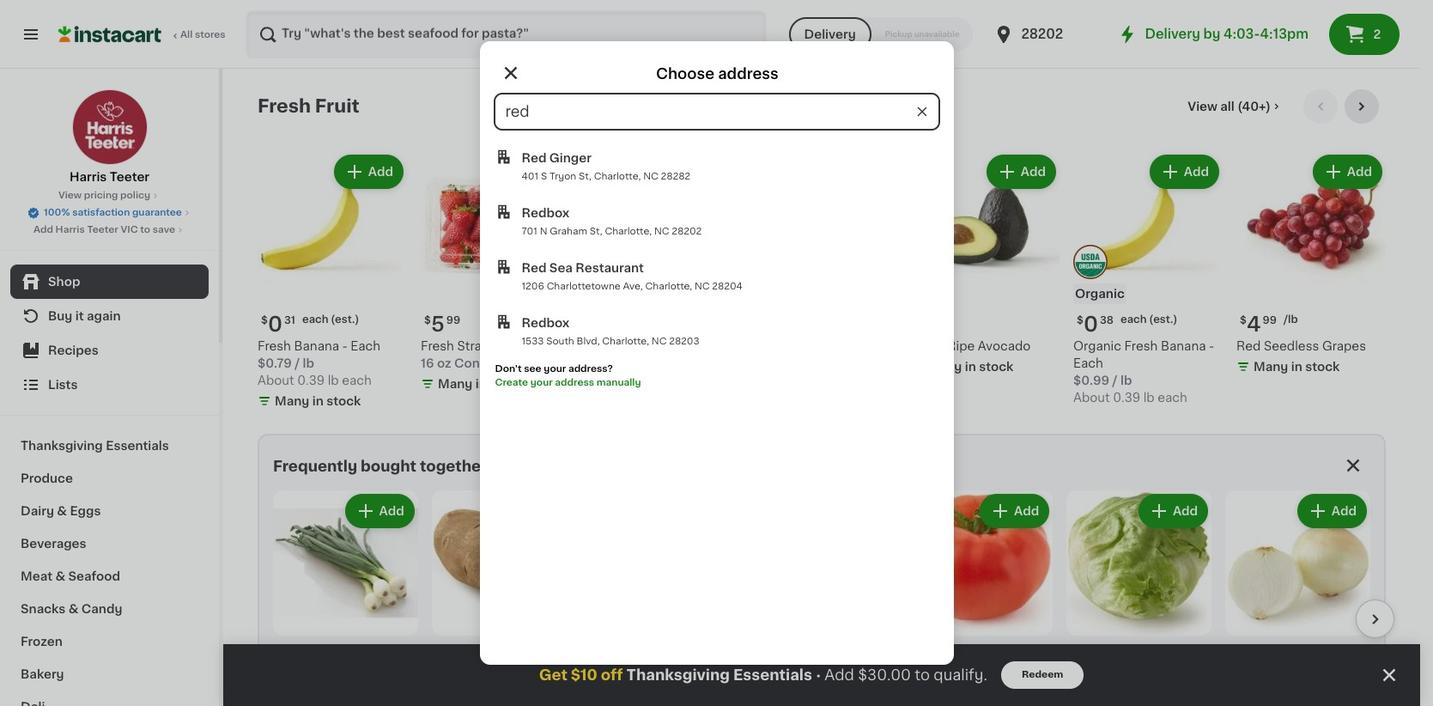 Task type: locate. For each thing, give the bounding box(es) containing it.
fresh for fresh fruit
[[258, 97, 311, 115]]

nc inside red ginger 401 s tryon st, charlotte, nc 28282
[[644, 172, 659, 181]]

2 - from the left
[[1209, 340, 1215, 352]]

each
[[302, 314, 328, 325], [1121, 314, 1147, 325], [342, 375, 372, 387], [1158, 392, 1188, 404], [480, 649, 506, 660], [952, 649, 978, 660]]

red for red sea restaurant 1206 charlottetowne ave, charlotte, nc 28204
[[522, 262, 547, 274]]

main content containing 0
[[223, 69, 1421, 706]]

2 99 from the left
[[936, 315, 950, 326]]

all stores
[[180, 30, 226, 40]]

1 horizontal spatial 99
[[936, 315, 950, 326]]

red inside red sea restaurant 1206 charlottetowne ave, charlotte, nc 28204
[[522, 262, 547, 274]]

red inside red ginger 401 s tryon st, charlotte, nc 28282
[[522, 152, 547, 164]]

redeem button
[[1002, 661, 1084, 689]]

1 vertical spatial redbox
[[522, 317, 570, 329]]

0.39 inside 'fresh banana - each $0.79 / lb about 0.39 lb each'
[[297, 375, 325, 387]]

each up qualify.
[[952, 649, 978, 660]]

$ left 31
[[261, 315, 268, 326]]

4 up organicgirl
[[760, 649, 774, 669]]

each inside $0.38 each (estimated) element
[[1121, 314, 1147, 325]]

essentials
[[106, 440, 169, 452], [734, 668, 812, 682]]

0.39
[[297, 375, 325, 387], [1113, 392, 1141, 404]]

redbox inside "redbox 1533 south blvd, charlotte, nc 28203"
[[522, 317, 570, 329]]

policy
[[120, 191, 150, 200]]

many up manually
[[601, 361, 636, 373]]

redbox up n
[[522, 207, 570, 219]]

banana down $0.38 each (estimated) element
[[1161, 340, 1206, 352]]

0 vertical spatial 2
[[1374, 28, 1381, 40]]

•
[[816, 668, 821, 682]]

$ 4 99
[[1240, 314, 1277, 334]]

1 - from the left
[[342, 340, 348, 352]]

0 vertical spatial to
[[140, 225, 150, 235]]

banana down $0.31 each (estimated) element
[[294, 340, 339, 352]]

charlotte, up restaurant
[[605, 227, 652, 236]]

view inside popup button
[[1188, 101, 1218, 113]]

4 left the /lb
[[1247, 314, 1261, 334]]

0 horizontal spatial -
[[342, 340, 348, 352]]

recipes link
[[10, 333, 209, 368]]

in down container
[[476, 378, 487, 390]]

organicgirl
[[750, 675, 818, 687]]

0 vertical spatial thanksgiving
[[21, 440, 103, 452]]

teeter up policy
[[110, 171, 150, 183]]

organic down $ 0 38 at the right top of page
[[1074, 340, 1122, 352]]

0 horizontal spatial address
[[555, 378, 594, 387]]

0 horizontal spatial delivery
[[804, 28, 856, 40]]

1 vertical spatial /
[[1113, 375, 1118, 387]]

main content
[[223, 69, 1421, 706]]

teeter down satisfaction
[[87, 225, 118, 235]]

delivery for delivery by 4:03-4:13pm
[[1145, 27, 1201, 40]]

(est.) inside $0.31 each (estimated) element
[[331, 314, 359, 325]]

$ inside $ 0 31
[[261, 315, 268, 326]]

0 horizontal spatial each
[[351, 340, 381, 352]]

/ inside 'fresh banana - each $0.79 / lb about 0.39 lb each'
[[295, 357, 300, 369]]

(est.) up 'fresh banana - each $0.79 / lb about 0.39 lb each' on the left of page
[[331, 314, 359, 325]]

choose address dialog
[[480, 41, 954, 665]]

each (est.) for large red beefsteak tomatoes
[[952, 649, 1009, 660]]

lb
[[303, 357, 314, 369], [328, 375, 339, 387], [1121, 375, 1133, 387], [1144, 392, 1155, 404]]

product group containing 5
[[421, 151, 570, 396]]

$4.99 per pound element
[[1237, 308, 1386, 338]]

each right 38
[[1121, 314, 1147, 325]]

thanksgiving essentials link
[[10, 429, 209, 462]]

& left the candy
[[68, 603, 79, 615]]

nc inside redbox 701 n graham st, charlotte, nc 28202
[[655, 227, 670, 236]]

beverages link
[[10, 527, 209, 560]]

2 horizontal spatial 99
[[1263, 315, 1277, 326]]

2 redbox from the top
[[522, 317, 570, 329]]

harris up pricing
[[70, 171, 107, 183]]

fresh inside 'organic fresh banana - each $0.99 / lb about 0.39 lb each'
[[1125, 340, 1158, 352]]

see
[[524, 364, 542, 374]]

2 horizontal spatial 4
[[1247, 314, 1261, 334]]

fresh up oz
[[421, 340, 454, 352]]

$ inside "$ 4 99"
[[1240, 315, 1247, 326]]

charlotte, up redbox 701 n graham st, charlotte, nc 28202
[[594, 172, 641, 181]]

clear address image
[[914, 104, 930, 119]]

2 inside section
[[919, 649, 932, 669]]

0 left 38
[[1084, 314, 1099, 334]]

view all (40+)
[[1188, 101, 1271, 113]]

red up 1206
[[522, 262, 547, 274]]

0 horizontal spatial 0
[[268, 314, 283, 334]]

many in stock down the lemon
[[601, 361, 688, 373]]

1 vertical spatial each
[[1074, 357, 1104, 369]]

$ inside $ 0 94
[[594, 650, 601, 660]]

lb right $0.79
[[303, 357, 314, 369]]

each (est.) inside $0.80 each (estimated) element
[[480, 649, 537, 660]]

3 99 from the left
[[1263, 315, 1277, 326]]

each for "$2.10 each (estimated)" element
[[952, 649, 978, 660]]

stock down avocado
[[979, 361, 1014, 373]]

2 horizontal spatial 0
[[1084, 314, 1099, 334]]

organic inside 'organic fresh banana - each $0.99 / lb about 0.39 lb each'
[[1074, 340, 1122, 352]]

your
[[544, 364, 566, 374], [531, 378, 553, 387]]

0 vertical spatial your
[[544, 364, 566, 374]]

0 horizontal spatial 28202
[[672, 227, 702, 236]]

address inside don't see your address? create your address manually
[[555, 378, 594, 387]]

0 vertical spatial organic
[[1075, 288, 1125, 300]]

nc left 28203
[[652, 337, 667, 346]]

0 vertical spatial large
[[911, 340, 945, 352]]

red up 401
[[522, 152, 547, 164]]

essentials up greens
[[734, 668, 812, 682]]

thanksgiving down 94
[[627, 668, 730, 682]]

28202
[[1022, 27, 1064, 40], [672, 227, 702, 236]]

to inside the 'get $10 off thanksgiving essentials • add $30.00 to qualify.'
[[915, 668, 930, 682]]

1 redbox from the top
[[522, 207, 570, 219]]

1 vertical spatial view
[[58, 191, 82, 200]]

each (est.) up qualify.
[[952, 649, 1009, 660]]

$ 1 iceberg lettuce
[[1067, 649, 1163, 687]]

each (est.) inside "$2.10 each (estimated)" element
[[952, 649, 1009, 660]]

0 left 94
[[601, 649, 616, 669]]

lists link
[[10, 368, 209, 402]]

many inside large ripe avocado many in stock
[[928, 361, 962, 373]]

each inside $0.80 each (estimated) element
[[480, 649, 506, 660]]

0 horizontal spatial 99
[[446, 315, 461, 326]]

lb down $0.38 each (estimated) element
[[1144, 392, 1155, 404]]

0 horizontal spatial to
[[140, 225, 150, 235]]

1 vertical spatial st,
[[590, 227, 603, 236]]

$ inside $ 0 38
[[1077, 315, 1084, 326]]

1 vertical spatial teeter
[[87, 225, 118, 235]]

1 vertical spatial thanksgiving
[[627, 668, 730, 682]]

2
[[1374, 28, 1381, 40], [919, 649, 932, 669]]

about inside 'fresh banana - each $0.79 / lb about 0.39 lb each'
[[258, 375, 294, 387]]

charlotte,
[[594, 172, 641, 181], [605, 227, 652, 236], [646, 282, 693, 291], [602, 337, 649, 346]]

each inside $0.31 each (estimated) element
[[302, 314, 328, 325]]

1 horizontal spatial 2
[[1374, 28, 1381, 40]]

thanksgiving
[[21, 440, 103, 452], [627, 668, 730, 682]]

0 horizontal spatial view
[[58, 191, 82, 200]]

1 99 from the left
[[446, 315, 461, 326]]

0 horizontal spatial 4
[[652, 166, 660, 178]]

1 horizontal spatial 28202
[[1022, 27, 1064, 40]]

80
[[458, 650, 473, 660]]

add harris teeter vic to save
[[33, 225, 175, 235]]

1 horizontal spatial thanksgiving
[[627, 668, 730, 682]]

1 horizontal spatial each
[[1074, 357, 1104, 369]]

- down $0.31 each (estimated) element
[[342, 340, 348, 352]]

view for view all (40+)
[[1188, 101, 1218, 113]]

0 vertical spatial /
[[295, 357, 300, 369]]

frequently bought together
[[273, 460, 487, 473]]

charlotte, right blvd,
[[602, 337, 649, 346]]

large inside large red beefsteak tomatoes
[[908, 675, 942, 687]]

nc up red sea restaurant 1206 charlottetowne ave, charlotte, nc 28204
[[655, 227, 670, 236]]

701
[[522, 227, 538, 236]]

charlotte, right the ave, at the left top of page
[[646, 282, 693, 291]]

1 horizontal spatial essentials
[[734, 668, 812, 682]]

1 horizontal spatial delivery
[[1145, 27, 1201, 40]]

1 vertical spatial address
[[555, 378, 594, 387]]

-
[[342, 340, 348, 352], [1209, 340, 1215, 352]]

stock down 28203
[[653, 361, 688, 373]]

harris down 100%
[[55, 225, 85, 235]]

0 vertical spatial address
[[718, 67, 778, 81]]

1 vertical spatial to
[[915, 668, 930, 682]]

2 button
[[1330, 14, 1400, 55]]

redbox inside redbox 701 n graham st, charlotte, nc 28202
[[522, 207, 570, 219]]

99 for 5
[[446, 315, 461, 326]]

each down $0.31 each (estimated) element
[[351, 340, 381, 352]]

decrement quantity of small lemon image
[[605, 161, 625, 182]]

redbox up the 1533
[[522, 317, 570, 329]]

$
[[261, 315, 268, 326], [424, 315, 431, 326], [1077, 315, 1084, 326], [1240, 315, 1247, 326], [594, 650, 601, 660], [1071, 650, 1077, 660]]

many
[[601, 361, 636, 373], [928, 361, 962, 373], [1254, 361, 1289, 373], [438, 378, 473, 390], [275, 395, 310, 407]]

each up $0.99
[[1074, 357, 1104, 369]]

$ up iceberg
[[1071, 650, 1077, 660]]

99 inside $ 5 99
[[446, 315, 461, 326]]

0 vertical spatial 28202
[[1022, 27, 1064, 40]]

grapes
[[1323, 340, 1367, 352]]

1 horizontal spatial view
[[1188, 101, 1218, 113]]

0 vertical spatial about
[[258, 375, 294, 387]]

4 for 4 organicgirl baby greens + crunch!
[[760, 649, 774, 669]]

in down ripe
[[965, 361, 976, 373]]

1 vertical spatial 0.39
[[1113, 392, 1141, 404]]

fresh down $0.38 each (estimated) element
[[1125, 340, 1158, 352]]

0 for $ 0 94
[[601, 649, 616, 669]]

address right the choose at the top of page
[[718, 67, 778, 81]]

large
[[911, 340, 945, 352], [908, 675, 942, 687]]

each right 31
[[302, 314, 328, 325]]

4 for 4 ct
[[652, 166, 660, 178]]

shop
[[48, 276, 80, 288]]

4 inside 4 organicgirl baby greens + crunch!
[[760, 649, 774, 669]]

401
[[522, 172, 539, 181]]

meat & seafood link
[[10, 560, 209, 593]]

redeem
[[1022, 670, 1064, 679]]

delivery
[[1145, 27, 1201, 40], [804, 28, 856, 40]]

stock inside large ripe avocado many in stock
[[979, 361, 1014, 373]]

0 vertical spatial item carousel region
[[258, 89, 1386, 420]]

0 vertical spatial &
[[57, 505, 67, 517]]

red for red seedless grapes
[[1237, 340, 1261, 352]]

1 banana from the left
[[294, 340, 339, 352]]

/
[[295, 357, 300, 369], [1113, 375, 1118, 387]]

meat & seafood
[[21, 570, 120, 582]]

& left 'eggs'
[[57, 505, 67, 517]]

1 horizontal spatial banana
[[1161, 340, 1206, 352]]

1 vertical spatial 28202
[[672, 227, 702, 236]]

(est.) right "80"
[[508, 649, 537, 660]]

lb down $0.31 each (estimated) element
[[328, 375, 339, 387]]

add inside the 'get $10 off thanksgiving essentials • add $30.00 to qualify.'
[[825, 668, 855, 682]]

4:13pm
[[1261, 27, 1309, 40]]

99 left the /lb
[[1263, 315, 1277, 326]]

about down $0.79
[[258, 375, 294, 387]]

to right vic
[[140, 225, 150, 235]]

/ right $0.99
[[1113, 375, 1118, 387]]

0 horizontal spatial 0.39
[[297, 375, 325, 387]]

many down ripe
[[928, 361, 962, 373]]

(est.) for fresh banana - each
[[331, 314, 359, 325]]

produce link
[[10, 462, 209, 495]]

each for $0.31 each (estimated) element
[[302, 314, 328, 325]]

& right meat
[[55, 570, 65, 582]]

fresh
[[258, 97, 311, 115], [258, 340, 291, 352], [421, 340, 454, 352], [1125, 340, 1158, 352]]

nc inside "redbox 1533 south blvd, charlotte, nc 28203"
[[652, 337, 667, 346]]

it
[[75, 310, 84, 322]]

each inside 'fresh banana - each $0.79 / lb about 0.39 lb each'
[[351, 340, 381, 352]]

99 right 5 on the top left of page
[[446, 315, 461, 326]]

each (est.) right 38
[[1121, 314, 1178, 325]]

in inside large ripe avocado many in stock
[[965, 361, 976, 373]]

99 up ripe
[[936, 315, 950, 326]]

$ inside $ 5 99
[[424, 315, 431, 326]]

each (est.) right "80"
[[480, 649, 537, 660]]

fresh inside 'fresh banana - each $0.79 / lb about 0.39 lb each'
[[258, 340, 291, 352]]

tomatoes
[[908, 692, 968, 704]]

0.39 down $0.31 each (estimated) element
[[297, 375, 325, 387]]

large left ripe
[[911, 340, 945, 352]]

ginger
[[550, 152, 592, 164]]

0 vertical spatial teeter
[[110, 171, 150, 183]]

about
[[258, 375, 294, 387], [1074, 392, 1110, 404]]

organic up 38
[[1075, 288, 1125, 300]]

banana inside 'fresh banana - each $0.79 / lb about 0.39 lb each'
[[294, 340, 339, 352]]

each down $0.31 each (estimated) element
[[342, 375, 372, 387]]

graham
[[550, 227, 588, 236]]

sweet potato
[[591, 675, 671, 687]]

red down "$ 4 99"
[[1237, 340, 1261, 352]]

product group containing 4
[[1237, 151, 1386, 379]]

1 horizontal spatial 0
[[601, 649, 616, 669]]

/ inside 'organic fresh banana - each $0.99 / lb about 0.39 lb each'
[[1113, 375, 1118, 387]]

1 vertical spatial harris
[[55, 225, 85, 235]]

28202 inside popup button
[[1022, 27, 1064, 40]]

delivery inside 'delivery' button
[[804, 28, 856, 40]]

100%
[[44, 208, 70, 217]]

to up tomatoes
[[915, 668, 930, 682]]

large up tomatoes
[[908, 675, 942, 687]]

1 horizontal spatial about
[[1074, 392, 1110, 404]]

view
[[1188, 101, 1218, 113], [58, 191, 82, 200]]

st, right the graham
[[590, 227, 603, 236]]

  text field
[[495, 94, 938, 129]]

2 for 2
[[1374, 28, 1381, 40]]

1 vertical spatial 2
[[919, 649, 932, 669]]

$ 0 38
[[1077, 314, 1114, 334]]

(est.) inside "$2.10 each (estimated)" element
[[980, 649, 1009, 660]]

fresh for fresh banana - each $0.79 / lb about 0.39 lb each
[[258, 340, 291, 352]]

your down see
[[531, 378, 553, 387]]

99 for 4
[[1263, 315, 1277, 326]]

$ for $ 1 iceberg lettuce
[[1071, 650, 1077, 660]]

2 banana from the left
[[1161, 340, 1206, 352]]

4 left the ct
[[652, 166, 660, 178]]

view up 100%
[[58, 191, 82, 200]]

don't
[[495, 364, 522, 374]]

st, inside red ginger 401 s tryon st, charlotte, nc 28282
[[579, 172, 592, 181]]

sea
[[550, 262, 573, 274]]

1 horizontal spatial to
[[915, 668, 930, 682]]

1 horizontal spatial 4
[[760, 649, 774, 669]]

0 vertical spatial each
[[351, 340, 381, 352]]

(est.) up beefsteak
[[980, 649, 1009, 660]]

1 vertical spatial essentials
[[734, 668, 812, 682]]

0 vertical spatial st,
[[579, 172, 592, 181]]

essentials up produce link
[[106, 440, 169, 452]]

0 horizontal spatial banana
[[294, 340, 339, 352]]

all
[[180, 30, 193, 40]]

1 horizontal spatial 0.39
[[1113, 392, 1141, 404]]

$0.73 each (estimated) element
[[1226, 642, 1371, 672]]

each inside "$2.10 each (estimated)" element
[[952, 649, 978, 660]]

0 horizontal spatial /
[[295, 357, 300, 369]]

add button for red seedless grapes
[[1315, 156, 1381, 187]]

0 vertical spatial redbox
[[522, 207, 570, 219]]

many in stock down container
[[438, 378, 524, 390]]

large for many
[[911, 340, 945, 352]]

fresh banana - each $0.79 / lb about 0.39 lb each
[[258, 340, 381, 387]]

lb right $0.99
[[1121, 375, 1133, 387]]

large ripe avocado many in stock
[[911, 340, 1031, 373]]

fresh for fresh strawberries 16 oz container
[[421, 340, 454, 352]]

all
[[1221, 101, 1235, 113]]

0 horizontal spatial about
[[258, 375, 294, 387]]

(est.) up 'organic fresh banana - each $0.99 / lb about 0.39 lb each'
[[1150, 314, 1178, 325]]

red
[[522, 152, 547, 164], [522, 262, 547, 274], [1237, 340, 1261, 352], [945, 675, 970, 687]]

item carousel region
[[258, 89, 1386, 420], [273, 484, 1395, 706]]

pricing
[[84, 191, 118, 200]]

0 left 31
[[268, 314, 283, 334]]

0 vertical spatial 4
[[652, 166, 660, 178]]

0 vertical spatial harris
[[70, 171, 107, 183]]

28203
[[669, 337, 700, 346]]

address down address?
[[555, 378, 594, 387]]

$ 0 94
[[594, 649, 631, 669]]

(est.) inside $0.38 each (estimated) element
[[1150, 314, 1178, 325]]

each for $0.38 each (estimated) element
[[1121, 314, 1147, 325]]

in
[[639, 361, 650, 373], [965, 361, 976, 373], [1292, 361, 1303, 373], [476, 378, 487, 390], [312, 395, 324, 407]]

1 horizontal spatial /
[[1113, 375, 1118, 387]]

add button for organic fresh banana - each
[[1152, 156, 1218, 187]]

1 vertical spatial about
[[1074, 392, 1110, 404]]

2 vertical spatial &
[[68, 603, 79, 615]]

1 vertical spatial item carousel region
[[273, 484, 1395, 706]]

0 vertical spatial 0.39
[[297, 375, 325, 387]]

fresh left fruit
[[258, 97, 311, 115]]

$ up 16
[[424, 315, 431, 326]]

view left the all
[[1188, 101, 1218, 113]]

treatment tracker modal dialog
[[223, 644, 1421, 706]]

banana inside 'organic fresh banana - each $0.99 / lb about 0.39 lb each'
[[1161, 340, 1206, 352]]

each (est.) inside $0.31 each (estimated) element
[[302, 314, 359, 325]]

each (est.) for fresh banana - each
[[302, 314, 359, 325]]

lemon
[[620, 340, 662, 352]]

create
[[495, 378, 528, 387]]

your up create your address manually button
[[544, 364, 566, 374]]

0 horizontal spatial essentials
[[106, 440, 169, 452]]

$ up $10
[[594, 650, 601, 660]]

product group
[[258, 151, 407, 413], [421, 151, 570, 396], [584, 151, 734, 379], [911, 151, 1060, 379], [1074, 151, 1223, 406], [1237, 151, 1386, 379], [273, 490, 418, 706], [908, 490, 1053, 706], [1067, 490, 1212, 706], [1226, 490, 1371, 706]]

fresh strawberries 16 oz container
[[421, 340, 534, 369]]

0 vertical spatial view
[[1188, 101, 1218, 113]]

1 vertical spatial organic
[[1074, 340, 1122, 352]]

1 vertical spatial large
[[908, 675, 942, 687]]

0 inside section
[[601, 649, 616, 669]]

red sea restaurant 1206 charlottetowne ave, charlotte, nc 28204
[[522, 262, 743, 291]]

organic
[[1075, 288, 1125, 300], [1074, 340, 1122, 352]]

harris teeter
[[70, 171, 150, 183]]

product group containing 2
[[908, 490, 1053, 706]]

fresh inside the fresh strawberries 16 oz container
[[421, 340, 454, 352]]

about down $0.99
[[1074, 392, 1110, 404]]

st, right tryon
[[579, 172, 592, 181]]

(est.) for organic fresh banana - each
[[1150, 314, 1178, 325]]

0.39 inside 'organic fresh banana - each $0.99 / lb about 0.39 lb each'
[[1113, 392, 1141, 404]]

sweet
[[591, 675, 628, 687]]

None search field
[[246, 10, 767, 58]]

small
[[584, 340, 617, 352]]

each (est.)
[[302, 314, 359, 325], [1121, 314, 1178, 325], [480, 649, 537, 660], [952, 649, 1009, 660]]

view pricing policy link
[[58, 189, 161, 203]]

nc left 28204
[[695, 282, 710, 291]]

stock
[[653, 361, 688, 373], [979, 361, 1014, 373], [1306, 361, 1340, 373], [490, 378, 524, 390], [327, 395, 361, 407]]

fresh up $0.79
[[258, 340, 291, 352]]

each (est.) for organic fresh banana - each
[[1121, 314, 1178, 325]]

large inside large ripe avocado many in stock
[[911, 340, 945, 352]]

each down $0.38 each (estimated) element
[[1158, 392, 1188, 404]]

delivery inside delivery by 4:03-4:13pm link
[[1145, 27, 1201, 40]]

to inside "add harris teeter vic to save" 'link'
[[140, 225, 150, 235]]

- down $0.38 each (estimated) element
[[1209, 340, 1215, 352]]

each right "80"
[[480, 649, 506, 660]]

$ inside $ 1 iceberg lettuce
[[1071, 650, 1077, 660]]

many in stock down 'fresh banana - each $0.79 / lb about 0.39 lb each' on the left of page
[[275, 395, 361, 407]]

1 vertical spatial &
[[55, 570, 65, 582]]

/ right $0.79
[[295, 357, 300, 369]]

teeter
[[110, 171, 150, 183], [87, 225, 118, 235]]

99 inside "$ 4 99"
[[1263, 315, 1277, 326]]

redbox for redbox 1533 south blvd, charlotte, nc 28203
[[522, 317, 570, 329]]

$0.31 each (estimated) element
[[258, 308, 407, 338]]

each (est.) inside $0.38 each (estimated) element
[[1121, 314, 1178, 325]]

99
[[446, 315, 461, 326], [936, 315, 950, 326], [1263, 315, 1277, 326]]

many in stock
[[601, 361, 688, 373], [1254, 361, 1340, 373], [438, 378, 524, 390], [275, 395, 361, 407]]

1 horizontal spatial -
[[1209, 340, 1215, 352]]

2 vertical spatial 4
[[760, 649, 774, 669]]

& for dairy
[[57, 505, 67, 517]]

1 vertical spatial your
[[531, 378, 553, 387]]

thanksgiving up produce
[[21, 440, 103, 452]]

section
[[258, 434, 1395, 706]]

2 inside button
[[1374, 28, 1381, 40]]

0.39 down $0.38 each (estimated) element
[[1113, 392, 1141, 404]]

0 horizontal spatial 2
[[919, 649, 932, 669]]

charlotte, inside "redbox 1533 south blvd, charlotte, nc 28203"
[[602, 337, 649, 346]]

dairy
[[21, 505, 54, 517]]

by
[[1204, 27, 1221, 40]]



Task type: vqa. For each thing, say whether or not it's contained in the screenshot.
Olaplex Bond Smoother, No 6's the "oz"
no



Task type: describe. For each thing, give the bounding box(es) containing it.
essentials inside the 'get $10 off thanksgiving essentials • add $30.00 to qualify.'
[[734, 668, 812, 682]]

$ for $ 0 38
[[1077, 315, 1084, 326]]

redbox 701 n graham st, charlotte, nc 28202
[[522, 207, 702, 236]]

0 vertical spatial essentials
[[106, 440, 169, 452]]

28202 inside redbox 701 n graham st, charlotte, nc 28202
[[672, 227, 702, 236]]

service type group
[[789, 17, 974, 52]]

beverages
[[21, 538, 86, 550]]

add harris teeter vic to save link
[[33, 223, 186, 237]]

again
[[87, 310, 121, 322]]

in down red seedless grapes
[[1292, 361, 1303, 373]]

candy
[[81, 603, 122, 615]]

organic for organic fresh banana - each $0.99 / lb about 0.39 lb each
[[1074, 340, 1122, 352]]

bakery link
[[10, 658, 209, 691]]

add button for fresh strawberries
[[499, 156, 565, 187]]

seafood
[[68, 570, 120, 582]]

each inside 'organic fresh banana - each $0.99 / lb about 0.39 lb each'
[[1074, 357, 1104, 369]]

stock down 'fresh banana - each $0.79 / lb about 0.39 lb each' on the left of page
[[327, 395, 361, 407]]

delivery by 4:03-4:13pm link
[[1118, 24, 1309, 45]]

- inside 'fresh banana - each $0.79 / lb about 0.39 lb each'
[[342, 340, 348, 352]]

charlotte, inside red ginger 401 s tryon st, charlotte, nc 28282
[[594, 172, 641, 181]]

product group containing 1
[[1067, 490, 1212, 706]]

4:03-
[[1224, 27, 1261, 40]]

delivery by 4:03-4:13pm
[[1145, 27, 1309, 40]]

eggs
[[70, 505, 101, 517]]

stock down don't
[[490, 378, 524, 390]]

add button for large red beefsteak tomatoes
[[982, 496, 1048, 527]]

thanksgiving essentials
[[21, 440, 169, 452]]

s
[[541, 172, 547, 181]]

many down $0.79
[[275, 395, 310, 407]]

red ginger 401 s tryon st, charlotte, nc 28282
[[522, 152, 691, 181]]

organic for organic
[[1075, 288, 1125, 300]]

shop link
[[10, 265, 209, 299]]

snacks & candy
[[21, 603, 122, 615]]

$ for $ 5 99
[[424, 315, 431, 326]]

about inside 'organic fresh banana - each $0.99 / lb about 0.39 lb each'
[[1074, 392, 1110, 404]]

nc inside red sea restaurant 1206 charlottetowne ave, charlotte, nc 28204
[[695, 282, 710, 291]]

1 vertical spatial 4
[[1247, 314, 1261, 334]]

many in stock down red seedless grapes
[[1254, 361, 1340, 373]]

red seedless grapes
[[1237, 340, 1367, 352]]

all stores link
[[58, 10, 227, 58]]

buy it again
[[48, 310, 121, 322]]

0 for $ 0 31
[[268, 314, 283, 334]]

blvd,
[[577, 337, 600, 346]]

each for $0.80 each (estimated) element
[[480, 649, 506, 660]]

4 organicgirl baby greens + crunch!
[[750, 649, 855, 704]]

get $10 off thanksgiving essentials • add $30.00 to qualify.
[[539, 668, 988, 682]]

fresh fruit
[[258, 97, 360, 115]]

teeter inside "add harris teeter vic to save" 'link'
[[87, 225, 118, 235]]

$ for $ 4 99
[[1240, 315, 1247, 326]]

product group containing 4 ct
[[584, 151, 734, 379]]

instacart logo image
[[58, 24, 161, 45]]

$0.80 each (estimated) element
[[432, 642, 577, 672]]

harris inside 'link'
[[55, 225, 85, 235]]

view pricing policy
[[58, 191, 150, 200]]

harris teeter link
[[70, 89, 150, 186]]

buy it again link
[[10, 299, 209, 333]]

each inside 'organic fresh banana - each $0.99 / lb about 0.39 lb each'
[[1158, 392, 1188, 404]]

5
[[431, 314, 445, 334]]

(est.) for large red beefsteak tomatoes
[[980, 649, 1009, 660]]

beefsteak
[[973, 675, 1034, 687]]

seedless
[[1264, 340, 1320, 352]]

  text field inside choose address dialog
[[495, 94, 938, 129]]

large for tomatoes
[[908, 675, 942, 687]]

charlotte, inside red sea restaurant 1206 charlottetowne ave, charlotte, nc 28204
[[646, 282, 693, 291]]

container
[[454, 357, 516, 369]]

1 horizontal spatial address
[[718, 67, 778, 81]]

stock down red seedless grapes
[[1306, 361, 1340, 373]]

red for red ginger 401 s tryon st, charlotte, nc 28282
[[522, 152, 547, 164]]

item carousel region inside section
[[273, 484, 1395, 706]]

charlottetowne
[[547, 282, 621, 291]]

view for view pricing policy
[[58, 191, 82, 200]]

crunch!
[[807, 692, 855, 704]]

red inside large red beefsteak tomatoes
[[945, 675, 970, 687]]

thanksgiving inside the 'get $10 off thanksgiving essentials • add $30.00 to qualify.'
[[627, 668, 730, 682]]

charlotte, inside redbox 701 n graham st, charlotte, nc 28202
[[605, 227, 652, 236]]

28202 button
[[994, 10, 1097, 58]]

31
[[284, 315, 295, 326]]

0 horizontal spatial thanksgiving
[[21, 440, 103, 452]]

add button for large ripe avocado
[[988, 156, 1055, 187]]

qualify.
[[934, 668, 988, 682]]

off
[[601, 668, 623, 682]]

100% satisfaction guarantee
[[44, 208, 182, 217]]

create your address manually button
[[495, 376, 641, 390]]

frequently
[[273, 460, 357, 473]]

16
[[421, 357, 434, 369]]

st, inside redbox 701 n graham st, charlotte, nc 28202
[[590, 227, 603, 236]]

together
[[420, 460, 487, 473]]

28282
[[661, 172, 691, 181]]

south
[[546, 337, 574, 346]]

delivery for delivery
[[804, 28, 856, 40]]

dairy & eggs link
[[10, 495, 209, 527]]

each inside 'fresh banana - each $0.79 / lb about 0.39 lb each'
[[342, 375, 372, 387]]

meat
[[21, 570, 52, 582]]

guarantee
[[132, 208, 182, 217]]

2 for 2 10
[[919, 649, 932, 669]]

satisfaction
[[72, 208, 130, 217]]

produce
[[21, 472, 73, 484]]

section containing 0
[[258, 434, 1395, 706]]

38
[[1100, 315, 1114, 326]]

stores
[[195, 30, 226, 40]]

add inside 'link'
[[33, 225, 53, 235]]

many down oz
[[438, 378, 473, 390]]

28204
[[712, 282, 743, 291]]

0 for $ 0 38
[[1084, 314, 1099, 334]]

in down the lemon
[[639, 361, 650, 373]]

1533
[[522, 337, 544, 346]]

& for snacks
[[68, 603, 79, 615]]

redbox for redbox 701 n graham st, charlotte, nc 28202
[[522, 207, 570, 219]]

1206
[[522, 282, 544, 291]]

$0.94 each (estimated) element
[[591, 642, 736, 672]]

oz
[[437, 357, 451, 369]]

$2.10 each (estimated) element
[[908, 642, 1053, 672]]

frozen
[[21, 636, 63, 648]]

lists
[[48, 379, 78, 391]]

94
[[617, 650, 631, 660]]

2 10
[[919, 649, 945, 669]]

recipes
[[48, 344, 99, 356]]

ripe
[[948, 340, 975, 352]]

baby
[[821, 675, 853, 687]]

potato
[[631, 675, 671, 687]]

in down 'fresh banana - each $0.79 / lb about 0.39 lb each' on the left of page
[[312, 395, 324, 407]]

teeter inside harris teeter link
[[110, 171, 150, 183]]

frozen link
[[10, 625, 209, 658]]

small lemon
[[584, 340, 662, 352]]

$0.38 each (estimated) element
[[1074, 308, 1223, 338]]

add button for fresh banana - each
[[336, 156, 402, 187]]

$ for $ 0 94
[[594, 650, 601, 660]]

& for meat
[[55, 570, 65, 582]]

harris teeter logo image
[[72, 89, 147, 165]]

add button for iceberg lettuce
[[1141, 496, 1207, 527]]

$0.79
[[258, 357, 292, 369]]

$ for $ 0 31
[[261, 315, 268, 326]]

$0.99
[[1074, 375, 1110, 387]]

greens
[[750, 692, 793, 704]]

- inside 'organic fresh banana - each $0.99 / lb about 0.39 lb each'
[[1209, 340, 1215, 352]]

snacks & candy link
[[10, 593, 209, 625]]

large red beefsteak tomatoes
[[908, 675, 1034, 704]]

/lb
[[1284, 314, 1299, 325]]

lettuce
[[1117, 675, 1163, 687]]

many down seedless
[[1254, 361, 1289, 373]]

redbox 1533 south blvd, charlotte, nc 28203
[[522, 317, 700, 346]]

(est.) inside $0.80 each (estimated) element
[[508, 649, 537, 660]]

bakery
[[21, 668, 64, 680]]

vic
[[121, 225, 138, 235]]

avocado
[[978, 340, 1031, 352]]

choose address
[[656, 67, 778, 81]]



